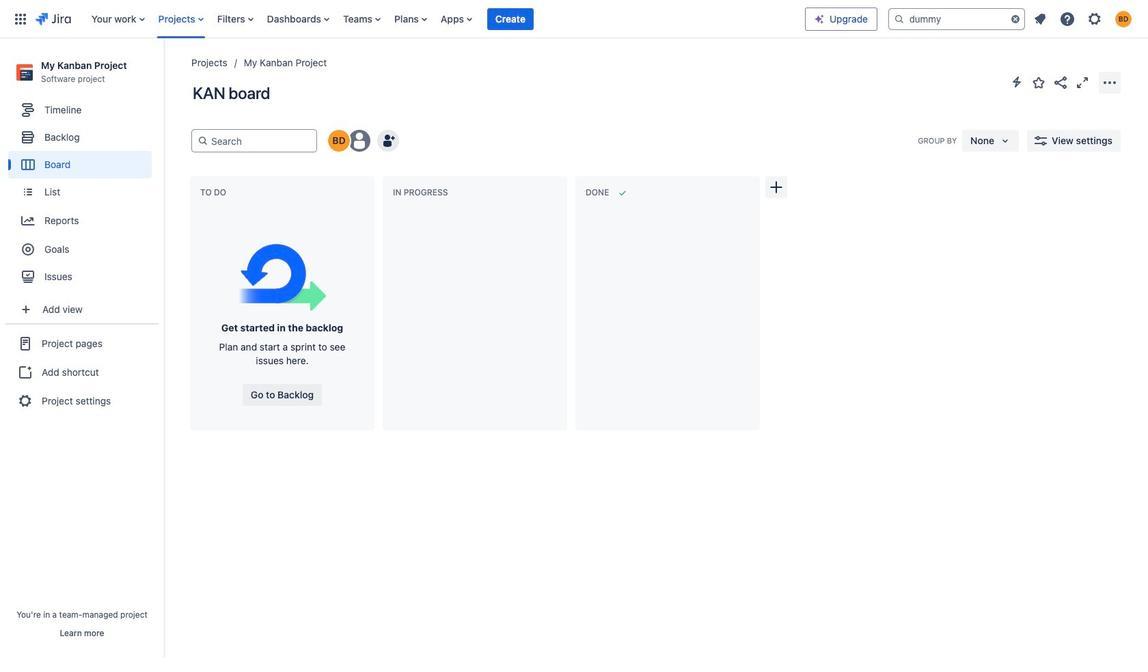 Task type: locate. For each thing, give the bounding box(es) containing it.
help image
[[1059, 11, 1076, 27]]

create column image
[[768, 179, 785, 195]]

automations menu button icon image
[[1009, 74, 1025, 90]]

jira image
[[36, 11, 71, 27], [36, 11, 71, 27]]

add people image
[[380, 133, 396, 149]]

None search field
[[888, 8, 1025, 30]]

notifications image
[[1032, 11, 1048, 27]]

group
[[8, 96, 158, 295], [5, 323, 159, 420]]

list item
[[487, 0, 534, 38]]

search image
[[894, 13, 905, 24]]

Search field
[[888, 8, 1025, 30]]

list
[[85, 0, 805, 38], [1028, 6, 1140, 31]]

more actions image
[[1102, 74, 1118, 91]]

1 vertical spatial group
[[5, 323, 159, 420]]

banner
[[0, 0, 1148, 38]]

clear search session image
[[1010, 13, 1021, 24]]

1 horizontal spatial list
[[1028, 6, 1140, 31]]



Task type: describe. For each thing, give the bounding box(es) containing it.
goal image
[[22, 243, 34, 256]]

0 vertical spatial group
[[8, 96, 158, 295]]

enter full screen image
[[1074, 74, 1091, 91]]

sidebar navigation image
[[149, 55, 179, 82]]

Search text field
[[208, 130, 311, 152]]

0 horizontal spatial list
[[85, 0, 805, 38]]

star kan board image
[[1031, 74, 1047, 91]]

sidebar element
[[0, 38, 164, 658]]

settings image
[[1087, 11, 1103, 27]]

appswitcher icon image
[[12, 11, 29, 27]]

primary element
[[8, 0, 805, 38]]

your profile and settings image
[[1115, 11, 1132, 27]]



Task type: vqa. For each thing, say whether or not it's contained in the screenshot.
Clear Search Session image
yes



